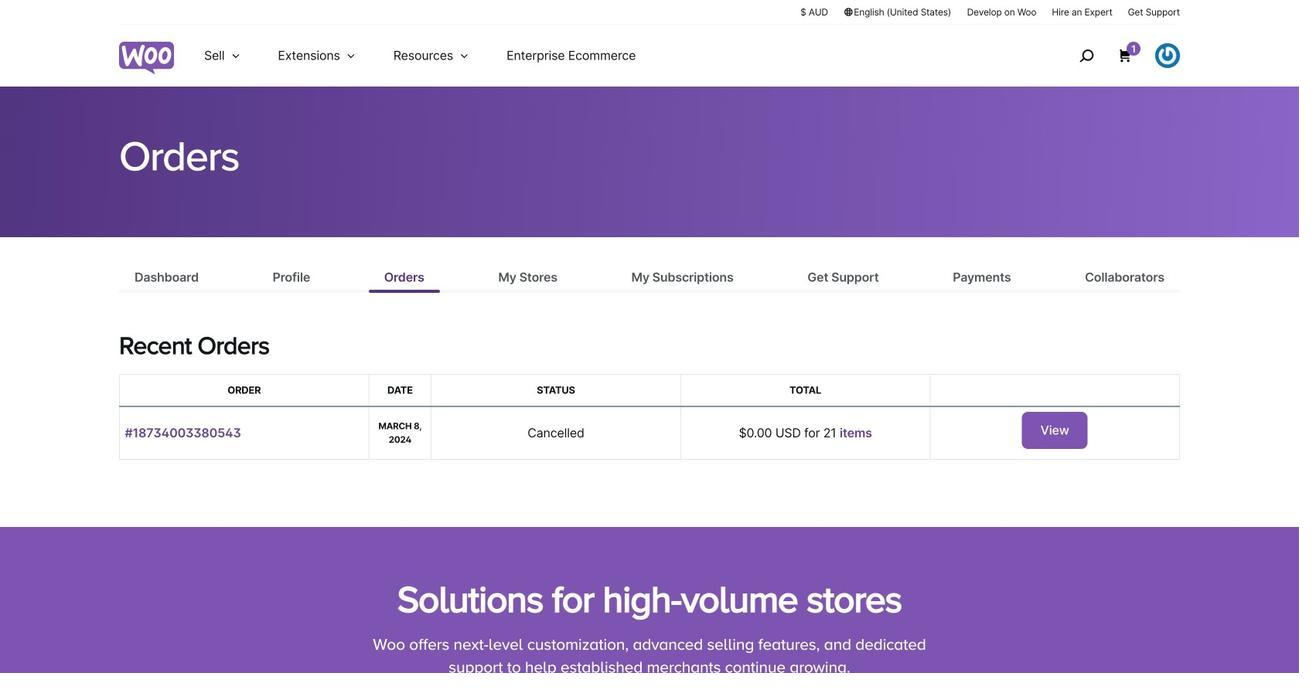 Task type: locate. For each thing, give the bounding box(es) containing it.
search image
[[1074, 43, 1099, 68]]



Task type: describe. For each thing, give the bounding box(es) containing it.
service navigation menu element
[[1047, 31, 1180, 81]]

open account menu image
[[1156, 43, 1180, 68]]



